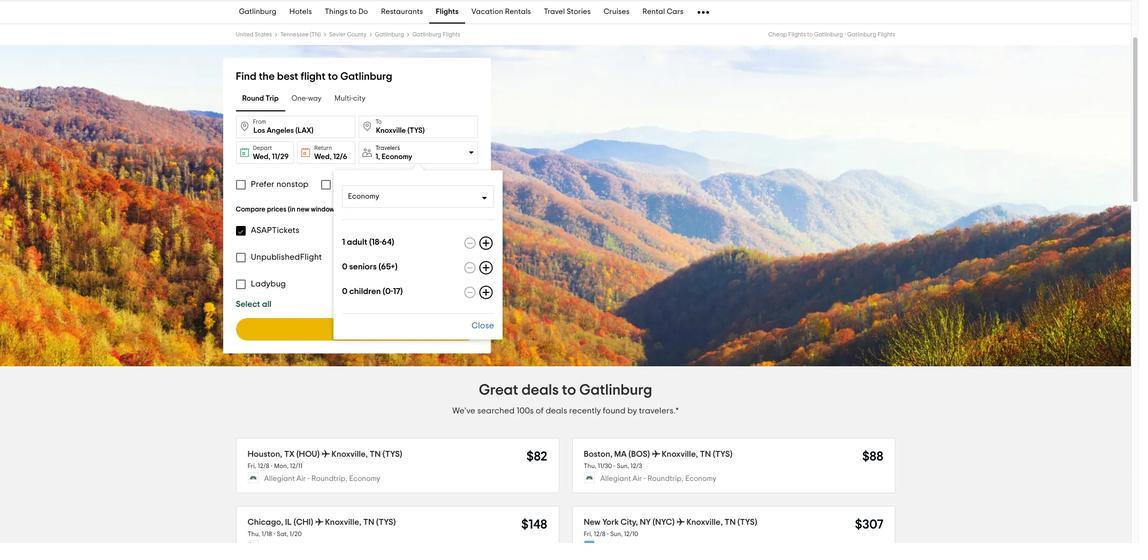 Task type: locate. For each thing, give the bounding box(es) containing it.
0 vertical spatial gatlinburg link
[[233, 1, 283, 24]]

$307
[[856, 518, 884, 531]]

1 horizontal spatial allegiant
[[601, 475, 631, 483]]

0 horizontal spatial 12/8
[[258, 463, 270, 469]]

vacation
[[472, 8, 504, 16]]

economy inside travelers 1 , economy
[[382, 153, 413, 160]]

of
[[536, 407, 544, 415]]

12/8 down new
[[594, 531, 606, 537]]

gatlinburg link down the restaurants link
[[375, 32, 404, 37]]

0 vertical spatial 12/8
[[258, 463, 270, 469]]

vacation rentals link
[[465, 1, 538, 24]]

1
[[376, 153, 378, 160], [342, 238, 345, 246]]

tn for $148
[[363, 518, 375, 526]]

1 left adult
[[342, 238, 345, 246]]

wed, down depart
[[253, 153, 270, 161]]

knoxville, right (nyc)
[[687, 518, 723, 526]]

nearby
[[368, 180, 396, 189]]

1 vertical spatial deals
[[546, 407, 568, 415]]

tx
[[284, 450, 295, 459]]

wed, down return on the left
[[314, 153, 332, 161]]

1 vertical spatial 12/8
[[594, 531, 606, 537]]

0 horizontal spatial thu,
[[248, 531, 260, 537]]

allegiant air - roundtrip, economy
[[264, 475, 381, 483], [601, 475, 717, 483]]

1 horizontal spatial wed,
[[314, 153, 332, 161]]

17)
[[393, 287, 403, 296]]

0 vertical spatial deals
[[522, 383, 559, 398]]

1 horizontal spatial 12/8
[[594, 531, 606, 537]]

1 vertical spatial 0
[[342, 287, 348, 296]]

2 air from the left
[[633, 475, 643, 483]]

restaurants
[[381, 8, 423, 16]]

houston, tx (hou)
[[248, 450, 320, 459]]

0 for 0 children (0-17)
[[342, 287, 348, 296]]

12/8 down houston,
[[258, 463, 270, 469]]

1 allegiant from the left
[[264, 475, 295, 483]]

2 allegiant from the left
[[601, 475, 631, 483]]

fri,
[[248, 463, 257, 469], [584, 531, 593, 537]]

wed, for wed, 12/6
[[314, 153, 332, 161]]

sun, for $307
[[611, 531, 623, 537]]

vacation rentals
[[472, 8, 531, 16]]

1 vertical spatial 1
[[342, 238, 345, 246]]

gatlinburg link
[[233, 1, 283, 24], [375, 32, 404, 37]]

thu, 1/18  - sat, 1/20
[[248, 531, 302, 537]]

unpublishedflight
[[251, 253, 322, 261]]

houston,
[[248, 450, 282, 459]]

0 vertical spatial thu,
[[584, 463, 597, 469]]

0 vertical spatial 1
[[376, 153, 378, 160]]

to inside things to do 'link'
[[350, 8, 357, 16]]

(nyc)
[[653, 518, 675, 526]]

wed, inside depart wed, 11/29
[[253, 153, 270, 161]]

travelers 1 , economy
[[376, 145, 413, 160]]

knoxville, for $307
[[687, 518, 723, 526]]

0 horizontal spatial roundtrip,
[[312, 475, 348, 483]]

air
[[297, 475, 306, 483], [633, 475, 643, 483]]

0 horizontal spatial 1
[[342, 238, 345, 246]]

city
[[353, 95, 366, 103]]

0 vertical spatial sun,
[[617, 463, 630, 469]]

0 vertical spatial 0
[[342, 262, 348, 271]]

sun, for $88
[[617, 463, 630, 469]]

12/6
[[333, 153, 348, 161]]

from
[[253, 119, 266, 125]]

find
[[236, 71, 257, 82]]

ny
[[640, 518, 651, 526]]

knoxville, for $82
[[332, 450, 368, 459]]

great deals to gatlinburg
[[479, 383, 653, 398]]

sevier
[[329, 32, 346, 37]]

air down 12/3
[[633, 475, 643, 483]]

searched
[[478, 407, 515, 415]]

knoxville, right (chi)
[[325, 518, 362, 526]]

$148
[[522, 518, 548, 531]]

1 horizontal spatial thu,
[[584, 463, 597, 469]]

$88
[[863, 451, 884, 463]]

knoxville, tn (tys) for $307
[[687, 518, 758, 526]]

knoxville, right "(bos)"
[[662, 450, 699, 459]]

1 vertical spatial thu,
[[248, 531, 260, 537]]

thu, for $88
[[584, 463, 597, 469]]

prefer nonstop
[[251, 180, 309, 189]]

allegiant for $88
[[601, 475, 631, 483]]

allegiant down mon,
[[264, 475, 295, 483]]

return wed, 12/6
[[314, 145, 348, 161]]

include nearby airports
[[337, 180, 429, 189]]

knoxville, for $148
[[325, 518, 362, 526]]

travel
[[544, 8, 565, 16]]

allegiant air - roundtrip, economy down (hou)
[[264, 475, 381, 483]]

sat,
[[277, 531, 288, 537]]

by
[[628, 407, 638, 415]]

0 vertical spatial fri,
[[248, 463, 257, 469]]

rental cars link
[[637, 1, 691, 24]]

fri, for $307
[[584, 531, 593, 537]]

economy
[[382, 153, 413, 160], [348, 193, 380, 200], [349, 475, 381, 483], [686, 475, 717, 483]]

wed,
[[253, 153, 270, 161], [314, 153, 332, 161]]

fri, down new
[[584, 531, 593, 537]]

united states
[[236, 32, 272, 37]]

fri, 12/8  - sun, 12/10
[[584, 531, 639, 537]]

fri, for $82
[[248, 463, 257, 469]]

0 horizontal spatial air
[[297, 475, 306, 483]]

sponsored
[[344, 207, 371, 213]]

fri, 12/8  - mon, 12/11
[[248, 463, 303, 469]]

0 left seniors
[[342, 262, 348, 271]]

(tys) for $82
[[383, 450, 403, 459]]

0 horizontal spatial allegiant air - roundtrip, economy
[[264, 475, 381, 483]]

2 wed, from the left
[[314, 153, 332, 161]]

sun, down york
[[611, 531, 623, 537]]

2 roundtrip, from the left
[[648, 475, 684, 483]]

boston, ma (bos)
[[584, 450, 650, 459]]

thu, left 1/18
[[248, 531, 260, 537]]

1 vertical spatial sun,
[[611, 531, 623, 537]]

1 horizontal spatial roundtrip,
[[648, 475, 684, 483]]

1 horizontal spatial 1
[[376, 153, 378, 160]]

window)
[[311, 206, 337, 213]]

0 horizontal spatial wed,
[[253, 153, 270, 161]]

0 horizontal spatial fri,
[[248, 463, 257, 469]]

mon,
[[274, 463, 289, 469]]

0 for 0 seniors (65+)
[[342, 262, 348, 271]]

1 vertical spatial fri,
[[584, 531, 593, 537]]

roundtrip, down (hou)
[[312, 475, 348, 483]]

0 left the children
[[342, 287, 348, 296]]

to left do
[[350, 8, 357, 16]]

travelers
[[376, 145, 400, 151]]

1 inside travelers 1 , economy
[[376, 153, 378, 160]]

hotels link
[[283, 1, 319, 24]]

gatlinburg flights
[[413, 32, 461, 37]]

fri, down houston,
[[248, 463, 257, 469]]

restaurants link
[[375, 1, 430, 24]]

roundtrip, down "(bos)"
[[648, 475, 684, 483]]

allegiant down thu, 11/30  - sun, 12/3
[[601, 475, 631, 483]]

(hou)
[[297, 450, 320, 459]]

1 0 from the top
[[342, 262, 348, 271]]

-
[[845, 32, 847, 37], [271, 463, 273, 469], [614, 463, 616, 469], [308, 475, 310, 483], [644, 475, 646, 483], [274, 531, 275, 537], [607, 531, 609, 537]]

1 air from the left
[[297, 475, 306, 483]]

gatlinburg flights link
[[413, 32, 461, 37]]

air down 12/11
[[297, 475, 306, 483]]

chicago, il (chi)
[[248, 518, 313, 526]]

found
[[603, 407, 626, 415]]

2 0 from the top
[[342, 287, 348, 296]]

1 horizontal spatial allegiant air - roundtrip, economy
[[601, 475, 717, 483]]

1 horizontal spatial air
[[633, 475, 643, 483]]

ma
[[615, 450, 627, 459]]

gatlinburg inside gatlinburg link
[[239, 8, 277, 16]]

sun, down ma
[[617, 463, 630, 469]]

1 horizontal spatial fri,
[[584, 531, 593, 537]]

1/20
[[290, 531, 302, 537]]

tn for $82
[[370, 450, 381, 459]]

to up the we've searched 100s of deals recently found by travelers.*
[[562, 383, 577, 398]]

0 horizontal spatial allegiant
[[264, 475, 295, 483]]

0 horizontal spatial gatlinburg link
[[233, 1, 283, 24]]

tn
[[370, 450, 381, 459], [700, 450, 712, 459], [363, 518, 375, 526], [725, 518, 736, 526]]

wed, inside return wed, 12/6
[[314, 153, 332, 161]]

things to do
[[325, 8, 368, 16]]

prefer
[[251, 180, 275, 189]]

allegiant air - roundtrip, economy down 12/3
[[601, 475, 717, 483]]

1 roundtrip, from the left
[[312, 475, 348, 483]]

deals up the of
[[522, 383, 559, 398]]

thu, for $148
[[248, 531, 260, 537]]

allegiant
[[264, 475, 295, 483], [601, 475, 631, 483]]

knoxville, right (hou)
[[332, 450, 368, 459]]

gatlinburg link up united states link
[[233, 1, 283, 24]]

new
[[297, 206, 310, 213]]

(tys) for $88
[[713, 450, 733, 459]]

deals
[[522, 383, 559, 398], [546, 407, 568, 415]]

children
[[350, 287, 381, 296]]

12/11
[[290, 463, 303, 469]]

travel stories link
[[538, 1, 598, 24]]

1 down travelers on the top left of page
[[376, 153, 378, 160]]

1 horizontal spatial gatlinburg link
[[375, 32, 404, 37]]

one-way
[[292, 95, 322, 103]]

boston,
[[584, 450, 613, 459]]

flights link
[[430, 1, 465, 24]]

deals right the of
[[546, 407, 568, 415]]

1 wed, from the left
[[253, 153, 270, 161]]

roundtrip,
[[312, 475, 348, 483], [648, 475, 684, 483]]

0 seniors (65+)
[[342, 262, 398, 271]]

to
[[350, 8, 357, 16], [808, 32, 813, 37], [328, 71, 338, 82], [562, 383, 577, 398]]

sevier county link
[[329, 32, 367, 37]]

2 allegiant air - roundtrip, economy from the left
[[601, 475, 717, 483]]

thu, down boston,
[[584, 463, 597, 469]]

12/8 for $82
[[258, 463, 270, 469]]

1 allegiant air - roundtrip, economy from the left
[[264, 475, 381, 483]]

air for $88
[[633, 475, 643, 483]]

rental cars
[[643, 8, 684, 16]]

allegiant air - roundtrip, economy for $88
[[601, 475, 717, 483]]



Task type: vqa. For each thing, say whether or not it's contained in the screenshot.
$82
yes



Task type: describe. For each thing, give the bounding box(es) containing it.
united states link
[[236, 32, 272, 37]]

nonstop
[[277, 180, 309, 189]]

rental
[[643, 8, 666, 16]]

things to do link
[[319, 1, 375, 24]]

county
[[347, 32, 367, 37]]

states
[[255, 32, 272, 37]]

new
[[584, 518, 601, 526]]

il
[[285, 518, 292, 526]]

,
[[378, 153, 380, 160]]

(tys) for $148
[[376, 518, 396, 526]]

cars
[[667, 8, 684, 16]]

tennessee (tn)
[[281, 32, 321, 37]]

roundtrip, for $88
[[648, 475, 684, 483]]

0 children (0-17)
[[342, 287, 403, 296]]

12/3
[[631, 463, 643, 469]]

way
[[308, 95, 322, 103]]

round trip
[[242, 95, 279, 103]]

things
[[325, 8, 348, 16]]

multi-
[[335, 95, 353, 103]]

york
[[603, 518, 619, 526]]

round
[[242, 95, 264, 103]]

to right cheap
[[808, 32, 813, 37]]

travelers.*
[[639, 407, 679, 415]]

to right flight
[[328, 71, 338, 82]]

airports
[[398, 180, 429, 189]]

allegiant for $82
[[264, 475, 295, 483]]

cheap
[[769, 32, 788, 37]]

12/8 for $307
[[594, 531, 606, 537]]

great
[[479, 383, 519, 398]]

new york city, ny (nyc)
[[584, 518, 675, 526]]

wed, for wed, 11/29
[[253, 153, 270, 161]]

11/30
[[598, 463, 613, 469]]

select all
[[236, 300, 272, 309]]

tn for $88
[[700, 450, 712, 459]]

allegiant air - roundtrip, economy for $82
[[264, 475, 381, 483]]

knoxville, tn (tys) for $82
[[332, 450, 403, 459]]

hotels
[[290, 8, 312, 16]]

tennessee (tn) link
[[281, 32, 321, 37]]

recently
[[570, 407, 601, 415]]

(18-
[[369, 238, 382, 246]]

one-
[[292, 95, 308, 103]]

cruises link
[[598, 1, 637, 24]]

tn for $307
[[725, 518, 736, 526]]

adult
[[347, 238, 368, 246]]

12/10
[[624, 531, 639, 537]]

stories
[[567, 8, 591, 16]]

include
[[337, 180, 366, 189]]

tennessee
[[281, 32, 309, 37]]

seniors
[[350, 262, 377, 271]]

(bos)
[[629, 450, 650, 459]]

do
[[359, 8, 368, 16]]

trip
[[266, 95, 279, 103]]

return
[[314, 145, 332, 151]]

(in
[[288, 206, 296, 213]]

(0-
[[383, 287, 393, 296]]

air for $82
[[297, 475, 306, 483]]

best
[[277, 71, 298, 82]]

multi-city
[[335, 95, 366, 103]]

(tn)
[[310, 32, 321, 37]]

knoxville, for $88
[[662, 450, 699, 459]]

rentals
[[505, 8, 531, 16]]

prices
[[267, 206, 287, 213]]

knoxville, tn (tys) for $148
[[325, 518, 396, 526]]

travel stories
[[544, 8, 591, 16]]

(65+)
[[379, 262, 398, 271]]

city,
[[621, 518, 638, 526]]

flightsearchdirect
[[372, 253, 446, 261]]

united
[[236, 32, 254, 37]]

(tys) for $307
[[738, 518, 758, 526]]

100s
[[517, 407, 534, 415]]

City or Airport text field
[[359, 116, 478, 138]]

knoxville, tn (tys) for $88
[[662, 450, 733, 459]]

compare
[[236, 206, 266, 213]]

depart
[[253, 145, 272, 151]]

chicago,
[[248, 518, 283, 526]]

roundtrip, for $82
[[312, 475, 348, 483]]

select
[[236, 300, 260, 309]]

close
[[472, 321, 494, 330]]

City or Airport text field
[[236, 116, 355, 138]]

ladybug
[[251, 280, 286, 288]]

$82
[[527, 451, 548, 463]]

we've
[[453, 407, 476, 415]]

asaptickets
[[251, 226, 300, 235]]

1 vertical spatial gatlinburg link
[[375, 32, 404, 37]]

(chi)
[[294, 518, 313, 526]]

compare prices (in new window)
[[236, 206, 337, 213]]

1 adult (18-64)
[[342, 238, 394, 246]]

find the best flight to gatlinburg
[[236, 71, 393, 82]]



